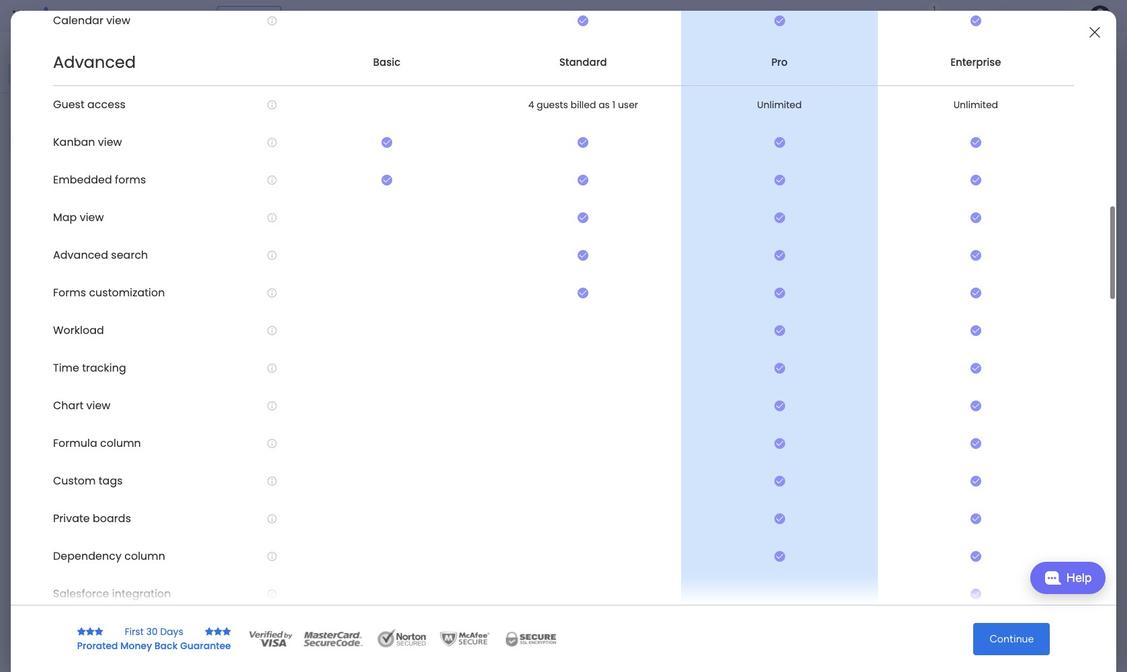 Task type: vqa. For each thing, say whether or not it's contained in the screenshot.
Dependency
yes



Task type: describe. For each thing, give the bounding box(es) containing it.
formula column
[[53, 436, 141, 451]]

workspace
[[57, 105, 110, 118]]

map view
[[53, 210, 104, 225]]

customize my work
[[889, 68, 995, 83]]

new for new project
[[32, 325, 51, 337]]

/ for today /
[[268, 263, 274, 280]]

1 + from the top
[[220, 217, 226, 229]]

dashboard
[[54, 211, 99, 223]]

the
[[908, 96, 922, 108]]

2 + add item from the top
[[220, 483, 267, 495]]

1 image
[[929, 1, 941, 16]]

dependency column
[[53, 549, 165, 564]]

search
[[111, 248, 148, 263]]

whose items should we show?
[[881, 149, 1010, 160]]

overdue
[[227, 166, 279, 183]]

this for this week
[[578, 195, 594, 205]]

1 star image from the left
[[214, 627, 222, 636]]

4 star image from the left
[[205, 627, 214, 636]]

choose
[[873, 96, 906, 108]]

1 + add item from the top
[[220, 217, 267, 229]]

2 star image from the left
[[86, 627, 95, 636]]

back
[[155, 639, 178, 652]]

new dashboard
[[32, 211, 99, 223]]

view for kanban view
[[98, 135, 122, 150]]

first for 3rd my first board link from the bottom of the page
[[698, 194, 715, 206]]

to-do list
[[46, 257, 90, 268]]

main workspace
[[31, 105, 110, 118]]

1 horizontal spatial work
[[967, 68, 995, 83]]

ssl encrypted image
[[497, 629, 565, 649]]

main
[[31, 105, 54, 118]]

embedded
[[53, 172, 112, 188]]

salesforce
[[53, 586, 109, 602]]

my work
[[31, 68, 67, 79]]

0 horizontal spatial work
[[234, 50, 288, 81]]

embedded forms
[[53, 172, 146, 188]]

view for chart view
[[86, 398, 111, 414]]

research
[[218, 436, 257, 447]]

week for this week
[[596, 195, 617, 205]]

see
[[1097, 96, 1112, 108]]

home
[[30, 45, 55, 56]]

2 item from the top
[[248, 483, 267, 495]]

plans
[[253, 10, 276, 22]]

chart
[[53, 398, 83, 414]]

/ for later / 2 items
[[260, 408, 266, 425]]

update feed image
[[919, 9, 932, 23]]

see plans
[[235, 10, 276, 22]]

new project
[[32, 325, 84, 337]]

my work link
[[8, 63, 163, 85]]

mar 23, 09:00 am
[[917, 436, 987, 446]]

guests
[[537, 98, 569, 112]]

norton secured image
[[372, 629, 433, 649]]

lottie animation element
[[0, 536, 171, 672]]

project
[[54, 325, 84, 337]]

proposal
[[260, 436, 296, 447]]

next week /
[[227, 360, 301, 376]]

my work
[[198, 50, 288, 81]]

1 item from the top
[[248, 217, 267, 229]]

new for new dashboard
[[32, 211, 51, 223]]

status
[[881, 315, 909, 327]]

show?
[[983, 149, 1010, 160]]

main content containing overdue /
[[178, 32, 1128, 672]]

kanban
[[53, 135, 95, 150]]

overdue /
[[227, 166, 291, 183]]

1 horizontal spatial kendall parks image
[[1090, 5, 1112, 27]]

my first board for 3rd my first board link from the bottom of the page
[[683, 194, 742, 206]]

2 unlimited from the left
[[954, 98, 999, 112]]

time tracking
[[53, 361, 126, 376]]

work for monday
[[109, 8, 133, 24]]

2
[[269, 412, 275, 423]]

/ right next
[[291, 360, 297, 376]]

0 vertical spatial items
[[913, 149, 936, 160]]

time
[[53, 361, 79, 376]]

continue
[[990, 632, 1035, 645]]

column for status column
[[911, 315, 944, 327]]

23,
[[934, 436, 945, 446]]

1
[[613, 98, 616, 112]]

advanced for advanced search
[[53, 248, 108, 263]]

date column
[[881, 349, 936, 360]]

mcafee secure image
[[438, 629, 492, 649]]

like
[[1070, 96, 1083, 108]]

money
[[120, 639, 152, 652]]

week for next week /
[[256, 360, 288, 376]]

first
[[125, 625, 144, 638]]

column for date column
[[904, 349, 936, 360]]

tracking
[[82, 361, 126, 376]]

/ for overdue /
[[282, 166, 288, 183]]

formula
[[53, 436, 97, 451]]

work for my
[[46, 68, 67, 79]]

boards
[[93, 511, 131, 527]]

3 star image from the left
[[95, 627, 103, 636]]

my first board for third my first board link
[[683, 460, 742, 471]]

boards
[[881, 282, 910, 293]]

integration
[[112, 586, 171, 602]]

1 unlimited from the left
[[758, 98, 802, 112]]

kendall
[[918, 217, 951, 229]]



Task type: locate. For each thing, give the bounding box(es) containing it.
0 vertical spatial new
[[32, 211, 51, 223]]

private
[[53, 511, 90, 527]]

1 horizontal spatial customize
[[889, 68, 946, 83]]

status column
[[881, 315, 944, 327]]

notifications image
[[889, 9, 903, 23]]

column right date
[[904, 349, 936, 360]]

/ right the overdue
[[282, 166, 288, 183]]

customize inside "button"
[[507, 111, 553, 122]]

days
[[160, 625, 183, 638]]

this for this week /
[[227, 311, 251, 328]]

enterprise
[[951, 55, 1002, 69]]

view for calendar view
[[106, 13, 130, 29]]

2 prio from the top
[[1115, 408, 1128, 419]]

1 vertical spatial week
[[254, 311, 286, 328]]

to-
[[46, 257, 60, 268]]

chat bot icon image
[[1045, 571, 1062, 585]]

star image
[[214, 627, 222, 636], [222, 627, 231, 636]]

star image
[[77, 627, 86, 636], [86, 627, 95, 636], [95, 627, 103, 636], [205, 627, 214, 636]]

prio
[[1115, 166, 1128, 177], [1115, 408, 1128, 419]]

2 vertical spatial column
[[914, 382, 946, 394]]

1 vertical spatial item
[[248, 483, 267, 495]]

item down overdue /
[[248, 217, 267, 229]]

see
[[235, 10, 251, 22]]

custom
[[53, 474, 96, 489]]

option
[[0, 159, 171, 162]]

1 horizontal spatial this
[[578, 195, 594, 205]]

forms customization
[[53, 285, 165, 301]]

add up today at the left top of page
[[228, 217, 245, 229]]

kendall parks image right help icon
[[1090, 5, 1112, 27]]

prorated
[[77, 639, 118, 652]]

help
[[1067, 570, 1093, 585]]

0 vertical spatial this
[[578, 195, 594, 205]]

priority
[[881, 382, 911, 394]]

select product image
[[12, 9, 26, 23]]

forms
[[115, 172, 146, 188]]

customize left billed
[[507, 111, 553, 122]]

1 vertical spatial + add item
[[220, 483, 267, 495]]

customize for customize
[[507, 111, 553, 122]]

first inside list box
[[47, 165, 64, 177]]

invite members image
[[948, 9, 962, 23]]

board
[[66, 165, 90, 177], [717, 194, 742, 206], [717, 436, 742, 448], [717, 460, 742, 471]]

research proposal
[[218, 436, 296, 447]]

lottie animation image
[[0, 536, 171, 672]]

0 horizontal spatial unlimited
[[758, 98, 802, 112]]

1 vertical spatial +
[[220, 483, 226, 495]]

work inside "link"
[[46, 68, 67, 79]]

1 vertical spatial this
[[227, 311, 251, 328]]

/ left 2
[[260, 408, 266, 425]]

customize
[[889, 68, 946, 83], [507, 111, 553, 122]]

new left "project"
[[32, 325, 51, 337]]

2 my first board link from the top
[[681, 430, 805, 452]]

main workspace button
[[9, 100, 131, 123]]

customize button
[[486, 106, 558, 128]]

work right 'monday'
[[109, 8, 133, 24]]

customize up the
[[889, 68, 946, 83]]

user
[[618, 98, 639, 112]]

None search field
[[255, 106, 382, 128]]

my first board inside list box
[[32, 165, 90, 177]]

2 vertical spatial week
[[256, 360, 288, 376]]

1 vertical spatial new
[[32, 325, 51, 337]]

0 vertical spatial kendall parks image
[[1090, 5, 1112, 27]]

checklist
[[46, 280, 85, 291]]

items left should
[[913, 149, 936, 160]]

0 vertical spatial column
[[100, 436, 141, 451]]

guest access
[[53, 97, 126, 113]]

kendall parks
[[918, 217, 978, 229]]

work down home
[[46, 68, 67, 79]]

0 vertical spatial my first board link
[[681, 188, 805, 210]]

management
[[136, 8, 209, 24]]

pro
[[772, 55, 788, 69]]

0 vertical spatial column
[[911, 315, 944, 327]]

1 vertical spatial kendall parks image
[[893, 213, 913, 233]]

0 horizontal spatial kendall parks image
[[893, 213, 913, 233]]

verified by visa image
[[247, 629, 294, 649]]

date
[[881, 349, 901, 360]]

1 horizontal spatial unlimited
[[954, 98, 999, 112]]

guest
[[53, 97, 85, 113]]

and
[[995, 96, 1011, 108]]

kendall parks image left kendall
[[893, 213, 913, 233]]

mastercard secure code image
[[300, 629, 367, 649]]

week for this week /
[[254, 311, 286, 328]]

people
[[881, 118, 910, 129]]

1 my first board link from the top
[[681, 188, 805, 210]]

help button
[[1031, 562, 1106, 594]]

view
[[106, 13, 130, 29], [98, 135, 122, 150], [80, 210, 104, 225], [86, 398, 111, 414]]

chart view
[[53, 398, 111, 414]]

Search in workspace field
[[28, 133, 112, 148]]

1 vertical spatial advanced
[[53, 248, 108, 263]]

/ up next week /
[[289, 311, 295, 328]]

1 horizontal spatial work
[[109, 8, 133, 24]]

1 vertical spatial customize
[[507, 111, 553, 122]]

1 vertical spatial items
[[277, 412, 300, 423]]

list box
[[0, 157, 171, 524]]

2 advanced from the top
[[53, 248, 108, 263]]

column right status
[[911, 315, 944, 327]]

1 vertical spatial work
[[46, 68, 67, 79]]

work
[[109, 8, 133, 24], [46, 68, 67, 79]]

0 vertical spatial add
[[228, 217, 245, 229]]

2 + from the top
[[220, 483, 226, 495]]

2 vertical spatial my first board link
[[681, 453, 805, 477]]

view right map
[[80, 210, 104, 225]]

+ add item up today at the left top of page
[[220, 217, 267, 229]]

access
[[87, 97, 126, 113]]

am
[[974, 436, 987, 446]]

my first board link
[[681, 188, 805, 210], [681, 430, 805, 452], [681, 453, 805, 477]]

mar
[[917, 436, 932, 446]]

column up integration
[[124, 549, 165, 564]]

None text field
[[881, 167, 1106, 190]]

this week
[[578, 195, 617, 205]]

custom tags
[[53, 474, 123, 489]]

work down plans
[[234, 50, 288, 81]]

0 vertical spatial advanced
[[53, 51, 136, 74]]

next
[[227, 360, 253, 376]]

my
[[198, 50, 229, 81], [31, 68, 44, 79], [949, 68, 965, 83], [32, 165, 45, 177], [683, 194, 696, 206], [683, 436, 696, 448], [683, 460, 696, 471]]

0 horizontal spatial this
[[227, 311, 251, 328]]

view for map view
[[80, 210, 104, 225]]

main content
[[178, 32, 1128, 672]]

column for priority column
[[914, 382, 946, 394]]

kendall parks image
[[1090, 5, 1112, 27], [893, 213, 913, 233]]

column
[[911, 315, 944, 327], [904, 349, 936, 360], [914, 382, 946, 394]]

to
[[1086, 96, 1095, 108]]

advanced
[[53, 51, 136, 74], [53, 248, 108, 263]]

advanced for advanced
[[53, 51, 136, 74]]

0 vertical spatial week
[[596, 195, 617, 205]]

0 horizontal spatial customize
[[507, 111, 553, 122]]

0 vertical spatial item
[[248, 217, 267, 229]]

30
[[146, 625, 158, 638]]

first 30 days
[[125, 625, 183, 638]]

1 vertical spatial column
[[124, 549, 165, 564]]

1 prio from the top
[[1115, 166, 1128, 177]]

1 horizontal spatial items
[[913, 149, 936, 160]]

first
[[47, 165, 64, 177], [698, 194, 715, 206], [698, 436, 715, 448], [698, 460, 715, 471]]

Filter dashboard by text search field
[[255, 106, 382, 128]]

1 star image from the left
[[77, 627, 86, 636]]

later
[[227, 408, 257, 425]]

items inside later / 2 items
[[277, 412, 300, 423]]

new
[[32, 211, 51, 223], [32, 325, 51, 337]]

we
[[968, 149, 980, 160]]

kanban view
[[53, 135, 122, 150]]

work
[[234, 50, 288, 81], [967, 68, 995, 83]]

basic
[[373, 55, 401, 69]]

billed
[[571, 98, 597, 112]]

my inside 'my work' "link"
[[31, 68, 44, 79]]

private boards
[[53, 511, 131, 527]]

/ right today at the left top of page
[[268, 263, 274, 280]]

unlimited down enterprise
[[954, 98, 999, 112]]

1 add from the top
[[228, 217, 245, 229]]

items
[[913, 149, 936, 160], [277, 412, 300, 423]]

1 vertical spatial prio
[[1115, 408, 1128, 419]]

monday
[[60, 8, 106, 24]]

+ add item down research
[[220, 483, 267, 495]]

view right 'monday'
[[106, 13, 130, 29]]

items right 2
[[277, 412, 300, 423]]

1 new from the top
[[32, 211, 51, 223]]

kendall parks link
[[918, 217, 978, 229]]

work up columns
[[967, 68, 995, 83]]

1 vertical spatial column
[[904, 349, 936, 360]]

none search field inside main content
[[255, 106, 382, 128]]

unlimited
[[758, 98, 802, 112], [954, 98, 999, 112]]

list box containing my first board
[[0, 157, 171, 524]]

new left map
[[32, 211, 51, 223]]

standard
[[560, 55, 607, 69]]

later / 2 items
[[227, 408, 300, 425]]

do
[[60, 257, 72, 268]]

people
[[1013, 96, 1042, 108]]

0 vertical spatial customize
[[889, 68, 946, 83]]

0 horizontal spatial work
[[46, 68, 67, 79]]

item down the research proposal
[[248, 483, 267, 495]]

0 vertical spatial + add item
[[220, 217, 267, 229]]

view right chart at left bottom
[[86, 398, 111, 414]]

2 star image from the left
[[222, 627, 231, 636]]

today
[[227, 263, 265, 280]]

1 vertical spatial add
[[228, 483, 245, 495]]

as
[[599, 98, 610, 112]]

help image
[[1041, 9, 1054, 23]]

column
[[100, 436, 141, 451], [124, 549, 165, 564]]

0 vertical spatial work
[[109, 8, 133, 24]]

boards,
[[924, 96, 955, 108]]

1 advanced from the top
[[53, 51, 136, 74]]

my first board for second my first board link from the top
[[683, 436, 742, 448]]

advanced search
[[53, 248, 148, 263]]

search everything image
[[1011, 9, 1024, 23]]

0 vertical spatial +
[[220, 217, 226, 229]]

column for formula column
[[100, 436, 141, 451]]

column right priority
[[914, 382, 946, 394]]

home link
[[8, 40, 163, 62]]

3 my first board link from the top
[[681, 453, 805, 477]]

view right kanban
[[98, 135, 122, 150]]

first for third my first board link
[[698, 460, 715, 471]]

first for second my first board link from the top
[[698, 436, 715, 448]]

column up tags on the left
[[100, 436, 141, 451]]

see plans button
[[217, 6, 282, 26]]

choose the boards, columns and people you'd like to see
[[873, 96, 1112, 108]]

monday marketplace image
[[978, 9, 991, 23]]

customization
[[89, 285, 165, 301]]

4
[[529, 98, 535, 112]]

priority column
[[881, 382, 946, 394]]

4 guests billed as 1 user
[[529, 98, 639, 112]]

salesforce integration
[[53, 586, 171, 602]]

2 new from the top
[[32, 325, 51, 337]]

today /
[[227, 263, 277, 280]]

this week /
[[227, 311, 298, 328]]

column for dependency column
[[124, 549, 165, 564]]

workload
[[53, 323, 104, 338]]

add down research
[[228, 483, 245, 495]]

0 vertical spatial prio
[[1115, 166, 1128, 177]]

dependency
[[53, 549, 122, 564]]

unlimited down pro
[[758, 98, 802, 112]]

0 horizontal spatial items
[[277, 412, 300, 423]]

customize for customize my work
[[889, 68, 946, 83]]

2 add from the top
[[228, 483, 245, 495]]

should
[[938, 149, 966, 160]]

1 vertical spatial my first board link
[[681, 430, 805, 452]]



